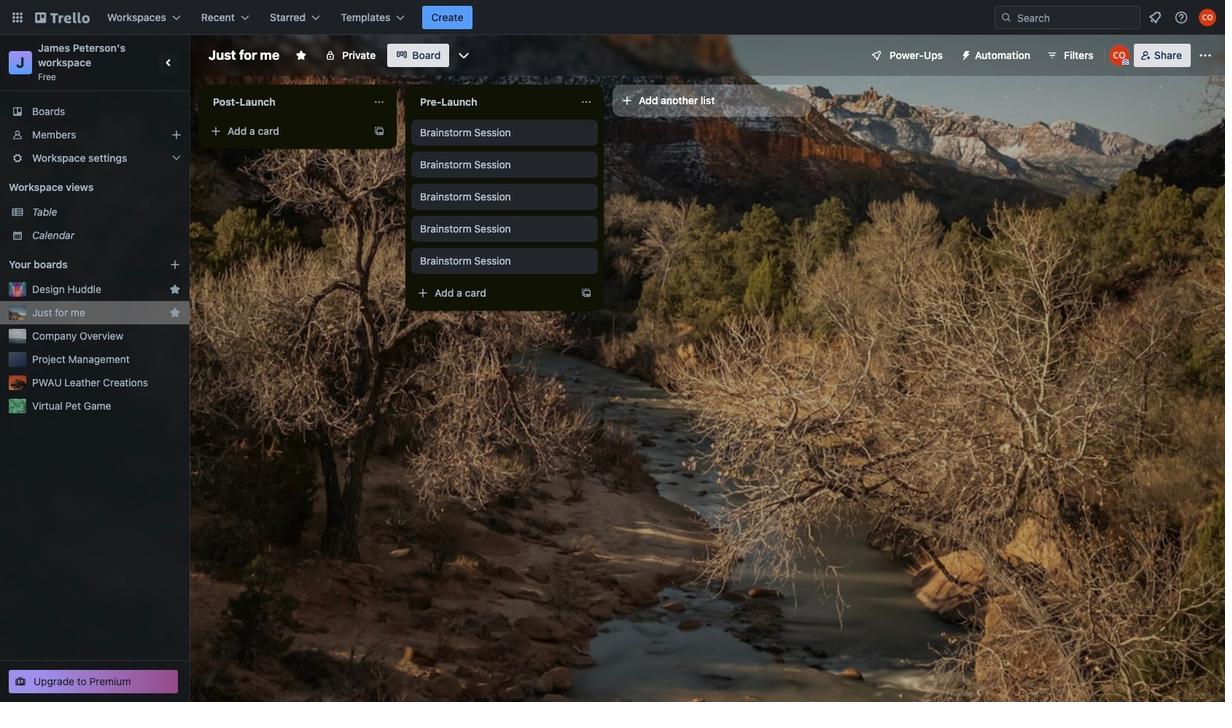 Task type: vqa. For each thing, say whether or not it's contained in the screenshot.
'Christina Overa (Christinaovera)' Icon
yes



Task type: locate. For each thing, give the bounding box(es) containing it.
search image
[[1001, 12, 1013, 23]]

your boards with 6 items element
[[9, 256, 147, 274]]

create from template… image
[[374, 126, 385, 137], [581, 288, 593, 299]]

Search field
[[1013, 7, 1141, 28]]

0 vertical spatial create from template… image
[[374, 126, 385, 137]]

this member is an admin of this board. image
[[1123, 59, 1129, 66]]

1 vertical spatial create from template… image
[[581, 288, 593, 299]]

None text field
[[412, 90, 575, 114]]

back to home image
[[35, 6, 90, 29]]

starred icon image
[[169, 284, 181, 296], [169, 307, 181, 319]]

sm image
[[955, 44, 976, 64]]

1 vertical spatial starred icon image
[[169, 307, 181, 319]]

2 starred icon image from the top
[[169, 307, 181, 319]]

0 vertical spatial starred icon image
[[169, 284, 181, 296]]

None text field
[[204, 90, 368, 114]]

open information menu image
[[1175, 10, 1189, 25]]

0 horizontal spatial create from template… image
[[374, 126, 385, 137]]



Task type: describe. For each thing, give the bounding box(es) containing it.
add board image
[[169, 259, 181, 271]]

0 notifications image
[[1147, 9, 1165, 26]]

christina overa (christinaovera) image
[[1110, 45, 1130, 66]]

1 horizontal spatial create from template… image
[[581, 288, 593, 299]]

primary element
[[0, 0, 1226, 35]]

1 starred icon image from the top
[[169, 284, 181, 296]]

show menu image
[[1199, 48, 1214, 63]]

workspace navigation collapse icon image
[[159, 53, 180, 73]]

Board name text field
[[201, 44, 287, 67]]

star or unstar board image
[[296, 50, 307, 61]]

customize views image
[[457, 48, 472, 63]]

christina overa (christinaovera) image
[[1200, 9, 1217, 26]]



